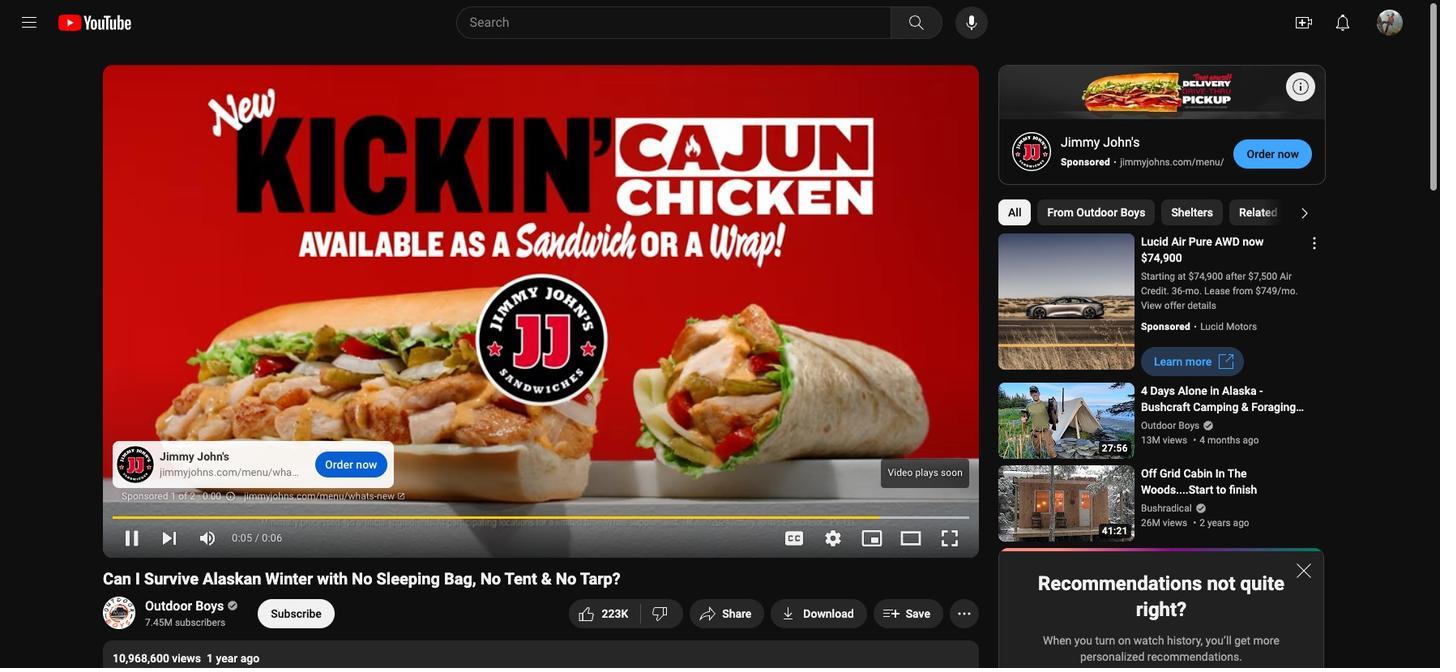 Task type: describe. For each thing, give the bounding box(es) containing it.
7.45m subscribers
[[145, 617, 226, 628]]

my ad center image
[[226, 485, 236, 508]]

motors
[[1227, 321, 1258, 333]]

jimmyjohns.com/menu/whats-new link
[[244, 486, 406, 507]]

27 minutes, 56 seconds element
[[1103, 443, 1129, 454]]

subscribers
[[175, 617, 226, 628]]

3
[[615, 607, 621, 620]]

1 vertical spatial outdoor
[[1142, 420, 1177, 432]]

get
[[1235, 634, 1251, 647]]

watch
[[1134, 634, 1165, 647]]

details
[[1188, 300, 1217, 312]]

alone
[[1179, 385, 1208, 398]]

views for 13m
[[1163, 435, 1188, 446]]

3 no from the left
[[556, 569, 577, 589]]

new inside "link"
[[377, 490, 395, 502]]

41 minutes, 21 seconds element
[[1103, 526, 1129, 537]]

& inside 4 days alone in alaska - bushcraft camping & foraging food
[[1242, 401, 1249, 414]]

youtube video player element
[[103, 65, 980, 558]]

on
[[1119, 634, 1131, 647]]

john's for jimmy john's jimmyjohns.com/menu/whats-new order now
[[197, 450, 230, 463]]

for
[[1304, 206, 1321, 219]]

4 months ago
[[1200, 435, 1260, 446]]

now inside jimmy john's jimmyjohns.com/menu/whats-new order now
[[356, 458, 377, 471]]

lucid for air
[[1142, 235, 1169, 248]]

the
[[1228, 467, 1248, 480]]

turn
[[1096, 634, 1116, 647]]

13m views
[[1142, 435, 1188, 446]]

$749/mo.
[[1256, 286, 1299, 297]]

10,968,600 views 1 year ago
[[113, 652, 260, 665]]

0:00
[[203, 490, 221, 502]]

2 horizontal spatial new
[[1254, 156, 1272, 168]]

grid
[[1160, 467, 1181, 480]]

/
[[255, 532, 259, 544]]

tab list containing all
[[999, 193, 1441, 232]]

can i survive alaskan winter with no sleeping bag, no tent & no tarp?
[[103, 569, 621, 589]]

from outdoor boys
[[1048, 206, 1146, 219]]

Download text field
[[804, 607, 854, 620]]

tent
[[505, 569, 537, 589]]

soon
[[941, 467, 963, 479]]

jimmy for jimmy john's jimmyjohns.com/menu/whats-new order now
[[160, 450, 195, 463]]

learn
[[1155, 355, 1183, 368]]

sponsored 1 of 2 · 0:00
[[122, 490, 221, 502]]

cabin
[[1184, 467, 1213, 480]]

survive
[[144, 569, 199, 589]]

ago for camping
[[1244, 435, 1260, 446]]

off grid cabin in the woods....start to finish
[[1142, 467, 1258, 497]]

when
[[1044, 634, 1072, 647]]

·
[[198, 490, 200, 502]]

of
[[179, 490, 187, 502]]

order inside button
[[1248, 147, 1276, 160]]

recommendations not quite right?
[[1039, 573, 1285, 621]]

food
[[1142, 417, 1167, 430]]

4 for 4 months ago
[[1200, 435, 1206, 446]]

off grid cabin in the woods....start to finish by bushradical 26,353,392 views 2 years ago 41 minutes element
[[1142, 466, 1305, 498]]

to
[[1217, 484, 1227, 497]]

7.45 million subscribers element
[[145, 615, 235, 630]]

with
[[317, 569, 348, 589]]

2 no from the left
[[481, 569, 501, 589]]

4 for 4 days alone in alaska - bushcraft camping & foraging food
[[1142, 385, 1148, 398]]

views for 10,968,600
[[172, 652, 201, 665]]

now inside lucid air pure awd now $74,900 starting at $74,900 after $7,500 air credit. 36-mo. lease from $749/mo. view offer details
[[1243, 235, 1265, 248]]

13m
[[1142, 435, 1161, 446]]

-
[[1260, 385, 1264, 398]]

after
[[1226, 271, 1246, 282]]

not
[[1208, 573, 1236, 595]]

1 horizontal spatial boys
[[1121, 206, 1146, 219]]

starting
[[1142, 271, 1176, 282]]

you for for
[[1324, 206, 1342, 219]]

41:21 link
[[999, 466, 1135, 544]]

finish
[[1230, 484, 1258, 497]]

27:56 link
[[999, 383, 1135, 461]]

0 vertical spatial air
[[1172, 235, 1187, 248]]

0 vertical spatial jimmyjohns.com/menu/whats-
[[1121, 156, 1254, 168]]

jimmy john's jimmyjohns.com/menu/whats-new order now
[[160, 450, 377, 478]]

order now button
[[1235, 139, 1313, 169]]

1 horizontal spatial jimmyjohns.com/menu/whats-new
[[1121, 156, 1272, 168]]

from
[[1233, 286, 1254, 297]]

right?
[[1137, 599, 1187, 621]]

sleeping
[[377, 569, 440, 589]]

view
[[1142, 300, 1163, 312]]

1 vertical spatial air
[[1281, 271, 1293, 282]]

more inside when you turn on watch history, you'll get more personalized recommendations.
[[1254, 634, 1280, 647]]

4 days alone in alaska - bushcraft camping & foraging food by outdoor boys 13,770,267 views 4 months ago 27 minutes element
[[1142, 383, 1305, 430]]

jimmyjohns.com/menu/whats- inside "link"
[[244, 490, 377, 502]]

days
[[1151, 385, 1176, 398]]

0 horizontal spatial outdoor
[[145, 598, 192, 614]]

credit.
[[1142, 286, 1170, 297]]

subscribe button
[[258, 599, 335, 628]]

in
[[1211, 385, 1220, 398]]

lucid for motors
[[1201, 321, 1224, 333]]

2 inside youtube video player element
[[190, 490, 195, 502]]

at
[[1178, 271, 1187, 282]]

0 horizontal spatial boys
[[196, 598, 224, 614]]

video
[[888, 467, 913, 479]]

ago for finish
[[1234, 518, 1250, 529]]

1 vertical spatial 1
[[207, 652, 213, 665]]

2 2 3 k
[[602, 607, 629, 620]]

views for 26m
[[1163, 518, 1188, 529]]

year
[[216, 652, 238, 665]]

foraging
[[1252, 401, 1297, 414]]

recommendations
[[1039, 573, 1203, 595]]



Task type: vqa. For each thing, say whether or not it's contained in the screenshot.
Beauty
no



Task type: locate. For each thing, give the bounding box(es) containing it.
0 horizontal spatial 1
[[171, 490, 176, 502]]

jimmy up sponsored 1 of 2 · 0:00
[[160, 450, 195, 463]]

john's inside jimmy john's jimmyjohns.com/menu/whats-new order now
[[197, 450, 230, 463]]

jimmyjohns.com/menu/whats- inside jimmy john's jimmyjohns.com/menu/whats-new order now
[[160, 466, 304, 478]]

$74,900
[[1142, 252, 1183, 265], [1189, 271, 1224, 282]]

you left turn
[[1075, 634, 1093, 647]]

camping
[[1194, 401, 1239, 414]]

when you turn on watch history, you'll get more personalized recommendations.
[[1044, 634, 1283, 664]]

jimmy john's
[[1061, 135, 1140, 150]]

0 horizontal spatial 4
[[1142, 385, 1148, 398]]

mo.
[[1186, 286, 1203, 297]]

1 horizontal spatial outdoor
[[1077, 206, 1118, 219]]

0 vertical spatial sponsored
[[1061, 157, 1111, 168]]

pure
[[1189, 235, 1213, 248]]

1 horizontal spatial order
[[1248, 147, 1276, 160]]

views down bushradical
[[1163, 518, 1188, 529]]

1 horizontal spatial outdoor boys
[[1142, 420, 1200, 432]]

1 horizontal spatial new
[[377, 490, 395, 502]]

subscribe
[[271, 607, 322, 620]]

1 vertical spatial jimmyjohns.com/menu/whats-
[[160, 466, 304, 478]]

$74,900 up lease
[[1189, 271, 1224, 282]]

lucid down details
[[1201, 321, 1224, 333]]

jimmyjohns.com/menu/whats-new inside "link"
[[244, 490, 395, 502]]

None search field
[[427, 6, 946, 39]]

order
[[1248, 147, 1276, 160], [325, 458, 353, 471]]

1 horizontal spatial 4
[[1200, 435, 1206, 446]]

1 vertical spatial lucid
[[1201, 321, 1224, 333]]

more up alone
[[1186, 355, 1212, 368]]

1 horizontal spatial no
[[481, 569, 501, 589]]

0 vertical spatial jimmyjohns.com/menu/whats-new
[[1121, 156, 1272, 168]]

1 left the year
[[207, 652, 213, 665]]

0 horizontal spatial no
[[352, 569, 373, 589]]

sponsored inside youtube video player element
[[122, 490, 168, 502]]

0 vertical spatial more
[[1186, 355, 1212, 368]]

2 left "years"
[[1200, 518, 1206, 529]]

jimmy inside jimmy john's jimmyjohns.com/menu/whats-new order now
[[160, 450, 195, 463]]

seek slider slider
[[113, 507, 970, 525]]

0 horizontal spatial now
[[356, 458, 377, 471]]

alaskan
[[203, 569, 261, 589]]

& down alaska at the bottom of the page
[[1242, 401, 1249, 414]]

i
[[135, 569, 140, 589]]

0:06
[[262, 532, 282, 544]]

0 vertical spatial order
[[1248, 147, 1276, 160]]

years
[[1208, 518, 1231, 529]]

jimmyjohns.com/menu/whats-new up shelters
[[1121, 156, 1272, 168]]

2 vertical spatial jimmyjohns.com/menu/whats-
[[244, 490, 377, 502]]

bag,
[[444, 569, 477, 589]]

2 horizontal spatial boys
[[1179, 420, 1200, 432]]

bushcraft
[[1142, 401, 1191, 414]]

2 left 'k'
[[609, 607, 615, 620]]

alaska
[[1223, 385, 1257, 398]]

new up related
[[1254, 156, 1272, 168]]

save button
[[874, 599, 944, 628]]

0 horizontal spatial new
[[304, 466, 323, 478]]

jimmyjohns.com/menu/whats-new down order now 'link'
[[244, 490, 395, 502]]

0:05 / 0:06
[[232, 532, 282, 544]]

2 vertical spatial views
[[172, 652, 201, 665]]

0 vertical spatial $74,900
[[1142, 252, 1183, 265]]

new inside jimmy john's jimmyjohns.com/menu/whats-new order now
[[304, 466, 323, 478]]

order inside jimmy john's jimmyjohns.com/menu/whats-new order now
[[325, 458, 353, 471]]

1 inside youtube video player element
[[171, 490, 176, 502]]

for you
[[1304, 206, 1342, 219]]

1 vertical spatial jimmy
[[160, 450, 195, 463]]

0 horizontal spatial order
[[325, 458, 353, 471]]

0 vertical spatial outdoor boys
[[1142, 420, 1200, 432]]

0 horizontal spatial $74,900
[[1142, 252, 1183, 265]]

from
[[1048, 206, 1074, 219]]

2 vertical spatial boys
[[196, 598, 224, 614]]

41:21
[[1103, 526, 1129, 537]]

$7,500
[[1249, 271, 1278, 282]]

lease
[[1205, 286, 1231, 297]]

1 vertical spatial order
[[325, 458, 353, 471]]

jimmyjohns.com/menu/whats- up shelters
[[1121, 156, 1254, 168]]

more right get
[[1254, 634, 1280, 647]]

outdoor up 13m views
[[1142, 420, 1177, 432]]

no left tent
[[481, 569, 501, 589]]

outdoor boys up 13m views
[[1142, 420, 1200, 432]]

2 horizontal spatial sponsored
[[1142, 321, 1191, 333]]

lucid up starting
[[1142, 235, 1169, 248]]

0 vertical spatial views
[[1163, 435, 1188, 446]]

sponsored down 'offer'
[[1142, 321, 1191, 333]]

you right for
[[1324, 206, 1342, 219]]

learn more button
[[1142, 347, 1245, 377]]

2 horizontal spatial no
[[556, 569, 577, 589]]

0 vertical spatial new
[[1254, 156, 1272, 168]]

new
[[1254, 156, 1272, 168], [304, 466, 323, 478], [377, 490, 395, 502]]

all
[[1009, 206, 1022, 219]]

4 days alone in alaska - bushcraft camping & foraging food
[[1142, 385, 1297, 430]]

27:56
[[1103, 443, 1129, 454]]

tarp?
[[580, 569, 621, 589]]

0 horizontal spatial air
[[1172, 235, 1187, 248]]

1 vertical spatial views
[[1163, 518, 1188, 529]]

0 vertical spatial outdoor
[[1077, 206, 1118, 219]]

1 vertical spatial more
[[1254, 634, 1280, 647]]

2 vertical spatial sponsored
[[122, 490, 168, 502]]

lucid inside lucid air pure awd now $74,900 starting at $74,900 after $7,500 air credit. 36-mo. lease from $749/mo. view offer details
[[1142, 235, 1169, 248]]

0 vertical spatial jimmy
[[1061, 135, 1101, 150]]

& right tent
[[541, 569, 552, 589]]

jimmy up from outdoor boys
[[1061, 135, 1101, 150]]

ago right months
[[1244, 435, 1260, 446]]

2 horizontal spatial now
[[1279, 147, 1300, 160]]

avatar image image
[[1378, 10, 1404, 36]]

jimmyjohns.com/menu/whats-new
[[1121, 156, 1272, 168], [244, 490, 395, 502]]

no
[[352, 569, 373, 589], [481, 569, 501, 589], [556, 569, 577, 589]]

10,968,600
[[113, 652, 169, 665]]

outdoor boys link
[[145, 598, 225, 615]]

quite
[[1241, 573, 1285, 595]]

1 horizontal spatial now
[[1243, 235, 1265, 248]]

Subscribe text field
[[271, 607, 322, 620]]

order up related
[[1248, 147, 1276, 160]]

you for when
[[1075, 634, 1093, 647]]

outdoor up 7.45m
[[145, 598, 192, 614]]

boys
[[1121, 206, 1146, 219], [1179, 420, 1200, 432], [196, 598, 224, 614]]

you inside when you turn on watch history, you'll get more personalized recommendations.
[[1075, 634, 1093, 647]]

1 vertical spatial jimmyjohns.com/menu/whats-new
[[244, 490, 395, 502]]

1 vertical spatial boys
[[1179, 420, 1200, 432]]

you
[[1324, 206, 1342, 219], [1075, 634, 1093, 647]]

1 no from the left
[[352, 569, 373, 589]]

order now
[[1248, 147, 1300, 160]]

0 vertical spatial ago
[[1244, 435, 1260, 446]]

2 horizontal spatial outdoor
[[1142, 420, 1177, 432]]

related
[[1240, 206, 1278, 219]]

new down order now 'link'
[[377, 490, 395, 502]]

jimmy for jimmy john's
[[1061, 135, 1101, 150]]

you'll
[[1206, 634, 1232, 647]]

2 vertical spatial outdoor
[[145, 598, 192, 614]]

history,
[[1168, 634, 1204, 647]]

$74,900 up starting
[[1142, 252, 1183, 265]]

0 horizontal spatial jimmyjohns.com/menu/whats-new
[[244, 490, 395, 502]]

outdoor boys up 7.45m subscribers
[[145, 598, 224, 614]]

no left tarp?
[[556, 569, 577, 589]]

ago right "years"
[[1234, 518, 1250, 529]]

woods....start
[[1142, 484, 1214, 497]]

sponsored left "of"
[[122, 490, 168, 502]]

1 vertical spatial you
[[1075, 634, 1093, 647]]

learn more
[[1155, 355, 1212, 368]]

sponsored down jimmy john's at top
[[1061, 157, 1111, 168]]

0 horizontal spatial more
[[1186, 355, 1212, 368]]

4 inside 4 days alone in alaska - bushcraft camping & foraging food
[[1142, 385, 1148, 398]]

1 horizontal spatial sponsored
[[1061, 157, 1111, 168]]

tab list
[[999, 193, 1441, 232]]

personalized
[[1081, 651, 1145, 664]]

sponsored for lucid motors
[[1142, 321, 1191, 333]]

Order now text field
[[1248, 147, 1300, 160]]

you inside tab list
[[1324, 206, 1342, 219]]

new up jimmyjohns.com/menu/whats-new "link"
[[304, 466, 323, 478]]

bushradical
[[1142, 503, 1192, 514]]

1 horizontal spatial air
[[1281, 271, 1293, 282]]

can
[[103, 569, 131, 589]]

1 vertical spatial ago
[[1234, 518, 1250, 529]]

download button
[[771, 599, 867, 628]]

4
[[1142, 385, 1148, 398], [1200, 435, 1206, 446]]

1 vertical spatial john's
[[197, 450, 230, 463]]

1 vertical spatial &
[[541, 569, 552, 589]]

order up jimmyjohns.com/menu/whats-new "link"
[[325, 458, 353, 471]]

0 horizontal spatial outdoor boys
[[145, 598, 224, 614]]

1 horizontal spatial lucid
[[1201, 321, 1224, 333]]

0 vertical spatial you
[[1324, 206, 1342, 219]]

air up $749/mo.
[[1281, 271, 1293, 282]]

no right with
[[352, 569, 373, 589]]

Search text field
[[470, 12, 888, 33]]

air
[[1172, 235, 1187, 248], [1281, 271, 1293, 282]]

plays
[[916, 467, 939, 479]]

26m
[[1142, 518, 1161, 529]]

lucid air pure awd now $74,900 starting at $74,900 after $7,500 air credit. 36-mo. lease from $749/mo. view offer details
[[1142, 235, 1299, 312]]

0 vertical spatial john's
[[1104, 135, 1140, 150]]

&
[[1242, 401, 1249, 414], [541, 569, 552, 589]]

1 vertical spatial 4
[[1200, 435, 1206, 446]]

1
[[171, 490, 176, 502], [207, 652, 213, 665]]

now
[[1279, 147, 1300, 160], [1243, 235, 1265, 248], [356, 458, 377, 471]]

boys up 'subscribers'
[[196, 598, 224, 614]]

0 vertical spatial now
[[1279, 147, 1300, 160]]

1 vertical spatial now
[[1243, 235, 1265, 248]]

order now link
[[315, 452, 387, 478]]

outdoor right from in the top right of the page
[[1077, 206, 1118, 219]]

views right 13m on the bottom right of page
[[1163, 435, 1188, 446]]

0 horizontal spatial jimmy
[[160, 450, 195, 463]]

jimmyjohns.com/menu/whats- up my ad center image
[[160, 466, 304, 478]]

1 horizontal spatial john's
[[1104, 135, 1140, 150]]

john's up "0:00"
[[197, 450, 230, 463]]

0 horizontal spatial john's
[[197, 450, 230, 463]]

2 vertical spatial ago
[[241, 652, 260, 665]]

0 horizontal spatial lucid
[[1142, 235, 1169, 248]]

views
[[1163, 435, 1188, 446], [1163, 518, 1188, 529], [172, 652, 201, 665]]

0:05
[[232, 532, 252, 544]]

4 left the days
[[1142, 385, 1148, 398]]

1 horizontal spatial &
[[1242, 401, 1249, 414]]

jimmyjohns.com/menu/whats- down order now 'link'
[[244, 490, 377, 502]]

ago right the year
[[241, 652, 260, 665]]

more
[[1186, 355, 1212, 368], [1254, 634, 1280, 647]]

1 horizontal spatial jimmy
[[1061, 135, 1101, 150]]

awd
[[1216, 235, 1241, 248]]

0 vertical spatial boys
[[1121, 206, 1146, 219]]

1 vertical spatial $74,900
[[1189, 271, 1224, 282]]

1 horizontal spatial $74,900
[[1189, 271, 1224, 282]]

in
[[1216, 467, 1226, 480]]

2 years ago
[[1200, 518, 1250, 529]]

1 horizontal spatial more
[[1254, 634, 1280, 647]]

1 vertical spatial outdoor boys
[[145, 598, 224, 614]]

0 vertical spatial lucid
[[1142, 235, 1169, 248]]

1 horizontal spatial 1
[[207, 652, 213, 665]]

john's up from outdoor boys
[[1104, 135, 1140, 150]]

0 vertical spatial 1
[[171, 490, 176, 502]]

1 left "of"
[[171, 490, 176, 502]]

0 horizontal spatial &
[[541, 569, 552, 589]]

views down 7.45m subscribers
[[172, 652, 201, 665]]

2 vertical spatial new
[[377, 490, 395, 502]]

ago
[[1244, 435, 1260, 446], [1234, 518, 1250, 529], [241, 652, 260, 665]]

0 horizontal spatial you
[[1075, 634, 1093, 647]]

air left pure
[[1172, 235, 1187, 248]]

4 left months
[[1200, 435, 1206, 446]]

36-
[[1172, 286, 1186, 297]]

jimmy
[[1061, 135, 1101, 150], [160, 450, 195, 463]]

0 vertical spatial 4
[[1142, 385, 1148, 398]]

sponsored for jimmyjohns.com/menu/whats-new
[[1061, 157, 1111, 168]]

0 horizontal spatial sponsored
[[122, 490, 168, 502]]

1 vertical spatial new
[[304, 466, 323, 478]]

0 vertical spatial &
[[1242, 401, 1249, 414]]

1 horizontal spatial you
[[1324, 206, 1342, 219]]

1 vertical spatial sponsored
[[1142, 321, 1191, 333]]

lucid
[[1142, 235, 1169, 248], [1201, 321, 1224, 333]]

2 left '3'
[[602, 607, 609, 620]]

2 left ·
[[190, 490, 195, 502]]

boys left shelters
[[1121, 206, 1146, 219]]

boys up 13m views
[[1179, 420, 1200, 432]]

save
[[906, 607, 931, 620]]

7.45m
[[145, 617, 173, 628]]

2 vertical spatial now
[[356, 458, 377, 471]]

Learn more text field
[[1155, 355, 1212, 368]]

now inside "order now" button
[[1279, 147, 1300, 160]]

john's for jimmy john's
[[1104, 135, 1140, 150]]

more inside button
[[1186, 355, 1212, 368]]



